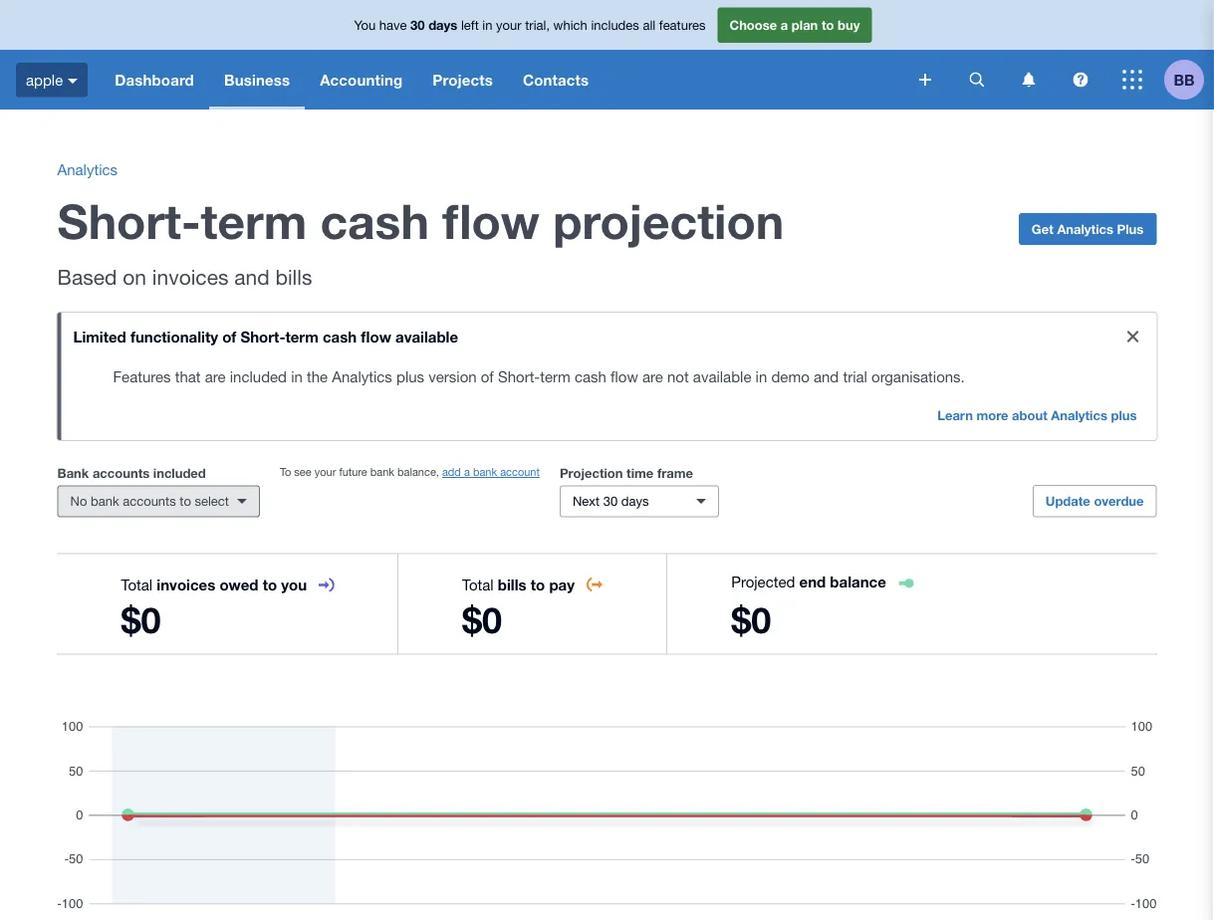 Task type: vqa. For each thing, say whether or not it's contained in the screenshot.
Overflow Menu icon
no



Task type: locate. For each thing, give the bounding box(es) containing it.
version
[[429, 368, 477, 385]]

included down 'limited functionality of short-term cash flow available'
[[230, 368, 287, 385]]

and inside limited functionality of short-term cash flow available status
[[814, 368, 839, 385]]

your inside banner
[[496, 17, 522, 33]]

invoices
[[152, 264, 229, 289], [157, 576, 215, 594]]

total left pay
[[462, 576, 494, 593]]

1 vertical spatial flow
[[361, 328, 391, 346]]

1 vertical spatial short-
[[241, 328, 285, 346]]

available right not
[[693, 368, 752, 385]]

are left not
[[643, 368, 663, 385]]

a
[[781, 17, 788, 33], [464, 466, 470, 479]]

and up 'limited functionality of short-term cash flow available'
[[234, 264, 270, 289]]

of
[[222, 328, 236, 346], [481, 368, 494, 385]]

accounts
[[93, 465, 150, 481], [123, 494, 176, 509]]

30
[[411, 17, 425, 33], [603, 494, 618, 509]]

to see your future bank balance, add a bank account
[[280, 466, 540, 479]]

to
[[822, 17, 834, 33], [180, 494, 191, 509], [263, 576, 277, 594], [531, 576, 545, 594]]

contacts button
[[508, 50, 604, 110]]

0 horizontal spatial $0
[[121, 599, 161, 642]]

bills
[[275, 264, 312, 289], [498, 576, 527, 594]]

1 vertical spatial plus
[[1111, 407, 1137, 423]]

owed
[[220, 576, 259, 594]]

term
[[201, 192, 307, 250], [285, 328, 319, 346], [540, 368, 571, 385]]

update overdue button
[[1033, 485, 1157, 518]]

to inside banner
[[822, 17, 834, 33]]

balance
[[830, 573, 886, 591]]

apple
[[26, 71, 63, 88]]

your left the trial,
[[496, 17, 522, 33]]

of right version at the left of the page
[[481, 368, 494, 385]]

banner
[[0, 0, 1214, 110]]

0 vertical spatial your
[[496, 17, 522, 33]]

1 horizontal spatial are
[[643, 368, 663, 385]]

0 horizontal spatial bills
[[275, 264, 312, 289]]

accounting
[[320, 71, 403, 89]]

organisations.
[[872, 368, 965, 385]]

svg image inside apple popup button
[[68, 78, 78, 83]]

dashboard
[[115, 71, 194, 89]]

0 horizontal spatial of
[[222, 328, 236, 346]]

bank
[[370, 466, 395, 479], [473, 466, 497, 479], [91, 494, 119, 509]]

0 vertical spatial 30
[[411, 17, 425, 33]]

contacts
[[523, 71, 589, 89]]

to for no bank accounts to select
[[180, 494, 191, 509]]

total down no bank accounts to select
[[121, 576, 153, 593]]

bills left pay
[[498, 576, 527, 594]]

bank accounts included
[[57, 465, 206, 481]]

learn
[[938, 407, 973, 423]]

which
[[553, 17, 588, 33]]

plus
[[1117, 221, 1144, 237]]

bank right no
[[91, 494, 119, 509]]

to inside total bills to pay $0
[[531, 576, 545, 594]]

bank right future
[[370, 466, 395, 479]]

accounts up no bank accounts to select
[[93, 465, 150, 481]]

30 right have
[[411, 17, 425, 33]]

1 horizontal spatial bills
[[498, 576, 527, 594]]

to
[[280, 466, 291, 479]]

have
[[379, 17, 407, 33]]

business button
[[209, 50, 305, 110]]

1 horizontal spatial plus
[[1111, 407, 1137, 423]]

navigation
[[100, 50, 906, 110]]

balance,
[[398, 466, 439, 479]]

overdue
[[1094, 493, 1144, 509]]

cash
[[320, 192, 429, 250], [323, 328, 357, 346], [575, 368, 607, 385]]

to left pay
[[531, 576, 545, 594]]

days
[[429, 17, 458, 33], [621, 494, 649, 509]]

are
[[205, 368, 226, 385], [643, 368, 663, 385]]

short- right version at the left of the page
[[498, 368, 540, 385]]

0 horizontal spatial days
[[429, 17, 458, 33]]

of right functionality
[[222, 328, 236, 346]]

invoices left owed
[[157, 576, 215, 594]]

days down time on the bottom right of the page
[[621, 494, 649, 509]]

update
[[1046, 493, 1091, 509]]

invoices right on
[[152, 264, 229, 289]]

2 horizontal spatial $0
[[731, 599, 771, 642]]

0 horizontal spatial 30
[[411, 17, 425, 33]]

features
[[113, 368, 171, 385]]

to left the buy
[[822, 17, 834, 33]]

no bank accounts to select
[[70, 494, 229, 509]]

bank right add
[[473, 466, 497, 479]]

all
[[643, 17, 656, 33]]

0 horizontal spatial and
[[234, 264, 270, 289]]

0 vertical spatial of
[[222, 328, 236, 346]]

flow
[[442, 192, 540, 250], [361, 328, 391, 346], [611, 368, 638, 385]]

short-term cash flow projection
[[57, 192, 784, 250]]

a right add
[[464, 466, 470, 479]]

about
[[1012, 407, 1048, 423]]

update overdue
[[1046, 493, 1144, 509]]

projected end balance
[[731, 573, 886, 591]]

1 total from the left
[[121, 576, 153, 593]]

1 vertical spatial your
[[315, 466, 336, 479]]

0 vertical spatial included
[[230, 368, 287, 385]]

projection
[[560, 465, 623, 481]]

1 vertical spatial days
[[621, 494, 649, 509]]

0 vertical spatial bills
[[275, 264, 312, 289]]

bills up 'limited functionality of short-term cash flow available'
[[275, 264, 312, 289]]

you
[[354, 17, 376, 33]]

total inside total bills to pay $0
[[462, 576, 494, 593]]

1 horizontal spatial 30
[[603, 494, 618, 509]]

learn more about analytics plus
[[938, 407, 1137, 423]]

$0
[[121, 599, 161, 642], [462, 599, 502, 642], [731, 599, 771, 642]]

1 $0 from the left
[[121, 599, 161, 642]]

total for $0
[[462, 576, 494, 593]]

in right left
[[483, 17, 493, 33]]

plus down close icon
[[1111, 407, 1137, 423]]

1 vertical spatial 30
[[603, 494, 618, 509]]

your
[[496, 17, 522, 33], [315, 466, 336, 479]]

2 $0 from the left
[[462, 599, 502, 642]]

0 vertical spatial a
[[781, 17, 788, 33]]

2 horizontal spatial flow
[[611, 368, 638, 385]]

your right see
[[315, 466, 336, 479]]

included inside limited functionality of short-term cash flow available status
[[230, 368, 287, 385]]

0 horizontal spatial are
[[205, 368, 226, 385]]

30 right the next
[[603, 494, 618, 509]]

accounting button
[[305, 50, 418, 110]]

trial
[[843, 368, 868, 385]]

to for choose a plan to buy
[[822, 17, 834, 33]]

invoices inside total invoices owed to you $0
[[157, 576, 215, 594]]

navigation containing dashboard
[[100, 50, 906, 110]]

short- right functionality
[[241, 328, 285, 346]]

2 vertical spatial flow
[[611, 368, 638, 385]]

1 horizontal spatial $0
[[462, 599, 502, 642]]

short-
[[57, 192, 201, 250], [241, 328, 285, 346], [498, 368, 540, 385]]

1 horizontal spatial total
[[462, 576, 494, 593]]

0 vertical spatial plus
[[397, 368, 424, 385]]

1 vertical spatial accounts
[[123, 494, 176, 509]]

0 vertical spatial available
[[396, 328, 458, 346]]

1 horizontal spatial bank
[[370, 466, 395, 479]]

analytics right get
[[1057, 221, 1114, 237]]

a left plan
[[781, 17, 788, 33]]

1 horizontal spatial days
[[621, 494, 649, 509]]

plus left version at the left of the page
[[397, 368, 424, 385]]

you
[[281, 576, 307, 594]]

1 vertical spatial and
[[814, 368, 839, 385]]

limited functionality of short-term cash flow available status
[[57, 313, 1157, 440]]

to inside popup button
[[180, 494, 191, 509]]

0 horizontal spatial a
[[464, 466, 470, 479]]

1 vertical spatial bills
[[498, 576, 527, 594]]

0 vertical spatial accounts
[[93, 465, 150, 481]]

0 horizontal spatial bank
[[91, 494, 119, 509]]

next 30 days button
[[560, 486, 719, 518]]

accounts down bank accounts included
[[123, 494, 176, 509]]

0 horizontal spatial available
[[396, 328, 458, 346]]

total inside total invoices owed to you $0
[[121, 576, 153, 593]]

1 horizontal spatial in
[[483, 17, 493, 33]]

next
[[573, 494, 600, 509]]

no bank accounts to select button
[[57, 486, 260, 518]]

1 vertical spatial invoices
[[157, 576, 215, 594]]

included up no bank accounts to select popup button
[[153, 465, 206, 481]]

1 vertical spatial a
[[464, 466, 470, 479]]

frame
[[657, 465, 693, 481]]

short- up on
[[57, 192, 201, 250]]

2 horizontal spatial bank
[[473, 466, 497, 479]]

1 horizontal spatial included
[[230, 368, 287, 385]]

limited
[[73, 328, 126, 346]]

and
[[234, 264, 270, 289], [814, 368, 839, 385]]

to left select
[[180, 494, 191, 509]]

1 horizontal spatial and
[[814, 368, 839, 385]]

0 vertical spatial days
[[429, 17, 458, 33]]

to left you
[[263, 576, 277, 594]]

features that are included in the analytics plus version of short-term cash flow are not available in demo and trial organisations.
[[113, 368, 965, 385]]

svg image
[[970, 72, 985, 87], [1073, 72, 1088, 87], [919, 74, 931, 86], [68, 78, 78, 83]]

0 vertical spatial invoices
[[152, 264, 229, 289]]

projection
[[553, 192, 784, 250]]

2 total from the left
[[462, 576, 494, 593]]

2 vertical spatial cash
[[575, 368, 607, 385]]

1 horizontal spatial flow
[[442, 192, 540, 250]]

1 vertical spatial included
[[153, 465, 206, 481]]

1 horizontal spatial a
[[781, 17, 788, 33]]

days left left
[[429, 17, 458, 33]]

2 vertical spatial short-
[[498, 368, 540, 385]]

0 horizontal spatial short-
[[57, 192, 201, 250]]

svg image
[[1123, 70, 1143, 90], [1023, 72, 1036, 87]]

1 horizontal spatial of
[[481, 368, 494, 385]]

to inside total invoices owed to you $0
[[263, 576, 277, 594]]

analytics right the about
[[1051, 407, 1108, 423]]

1 horizontal spatial your
[[496, 17, 522, 33]]

3 $0 from the left
[[731, 599, 771, 642]]

in left the
[[291, 368, 303, 385]]

and left trial
[[814, 368, 839, 385]]

plus
[[397, 368, 424, 385], [1111, 407, 1137, 423]]

in
[[483, 17, 493, 33], [291, 368, 303, 385], [756, 368, 767, 385]]

projects button
[[418, 50, 508, 110]]

$0 inside total bills to pay $0
[[462, 599, 502, 642]]

2 are from the left
[[643, 368, 663, 385]]

projection time frame
[[560, 465, 693, 481]]

1 vertical spatial available
[[693, 368, 752, 385]]

includes
[[591, 17, 639, 33]]

available
[[396, 328, 458, 346], [693, 368, 752, 385]]

choose
[[730, 17, 777, 33]]

next 30 days
[[573, 494, 649, 509]]

1 horizontal spatial short-
[[241, 328, 285, 346]]

available up version at the left of the page
[[396, 328, 458, 346]]

more
[[977, 407, 1009, 423]]

total invoices owed to you $0
[[121, 576, 307, 642]]

0 horizontal spatial total
[[121, 576, 153, 593]]

in left demo
[[756, 368, 767, 385]]

banner containing dashboard
[[0, 0, 1214, 110]]

are right that
[[205, 368, 226, 385]]

bills inside total bills to pay $0
[[498, 576, 527, 594]]

total
[[121, 576, 153, 593], [462, 576, 494, 593]]



Task type: describe. For each thing, give the bounding box(es) containing it.
days inside popup button
[[621, 494, 649, 509]]

dashboard link
[[100, 50, 209, 110]]

no
[[70, 494, 87, 509]]

limited functionality of short-term cash flow available
[[73, 328, 458, 346]]

0 vertical spatial short-
[[57, 192, 201, 250]]

0 vertical spatial term
[[201, 192, 307, 250]]

analytics right the
[[332, 368, 392, 385]]

1 horizontal spatial available
[[693, 368, 752, 385]]

choose a plan to buy
[[730, 17, 860, 33]]

bank
[[57, 465, 89, 481]]

bank inside popup button
[[91, 494, 119, 509]]

plan
[[792, 17, 818, 33]]

on
[[123, 264, 146, 289]]

0 horizontal spatial plus
[[397, 368, 424, 385]]

trial,
[[525, 17, 550, 33]]

get
[[1032, 221, 1054, 237]]

business
[[224, 71, 290, 89]]

0 horizontal spatial in
[[291, 368, 303, 385]]

navigation inside banner
[[100, 50, 906, 110]]

functionality
[[130, 328, 218, 346]]

0 horizontal spatial included
[[153, 465, 206, 481]]

based
[[57, 264, 117, 289]]

learn more about analytics plus link
[[926, 400, 1149, 432]]

you have 30 days left in your trial, which includes all features
[[354, 17, 706, 33]]

1 are from the left
[[205, 368, 226, 385]]

1 vertical spatial cash
[[323, 328, 357, 346]]

2 horizontal spatial in
[[756, 368, 767, 385]]

bb
[[1174, 71, 1195, 89]]

select
[[195, 494, 229, 509]]

features
[[659, 17, 706, 33]]

get analytics plus
[[1032, 221, 1144, 237]]

total bills to pay $0
[[462, 576, 575, 642]]

0 horizontal spatial your
[[315, 466, 336, 479]]

a inside banner
[[781, 17, 788, 33]]

0 vertical spatial cash
[[320, 192, 429, 250]]

0 vertical spatial flow
[[442, 192, 540, 250]]

1 vertical spatial term
[[285, 328, 319, 346]]

left
[[461, 17, 479, 33]]

0 vertical spatial and
[[234, 264, 270, 289]]

bb button
[[1165, 50, 1214, 110]]

accounts inside popup button
[[123, 494, 176, 509]]

total for you
[[121, 576, 153, 593]]

account
[[500, 466, 540, 479]]

$0 inside total invoices owed to you $0
[[121, 599, 161, 642]]

analytics inside get analytics plus button
[[1057, 221, 1114, 237]]

30 inside next 30 days popup button
[[603, 494, 618, 509]]

time
[[627, 465, 654, 481]]

future
[[339, 466, 367, 479]]

the
[[307, 368, 328, 385]]

1 horizontal spatial svg image
[[1123, 70, 1143, 90]]

close image
[[1113, 317, 1153, 357]]

projects
[[433, 71, 493, 89]]

add a bank account link
[[442, 466, 540, 479]]

not
[[667, 368, 689, 385]]

end
[[799, 573, 826, 591]]

analytics link
[[57, 160, 118, 178]]

pay
[[549, 576, 575, 594]]

that
[[175, 368, 201, 385]]

2 horizontal spatial short-
[[498, 368, 540, 385]]

apple button
[[0, 50, 100, 110]]

based on invoices and bills
[[57, 264, 312, 289]]

see
[[294, 466, 311, 479]]

buy
[[838, 17, 860, 33]]

to for total invoices owed to you $0
[[263, 576, 277, 594]]

1 vertical spatial of
[[481, 368, 494, 385]]

analytics down apple popup button
[[57, 160, 118, 178]]

0 horizontal spatial svg image
[[1023, 72, 1036, 87]]

plus inside "link"
[[1111, 407, 1137, 423]]

days inside banner
[[429, 17, 458, 33]]

get analytics plus button
[[1019, 213, 1157, 245]]

add
[[442, 466, 461, 479]]

2 vertical spatial term
[[540, 368, 571, 385]]

demo
[[771, 368, 810, 385]]

projected
[[731, 573, 795, 591]]

analytics inside 'learn more about analytics plus' "link"
[[1051, 407, 1108, 423]]

0 horizontal spatial flow
[[361, 328, 391, 346]]



